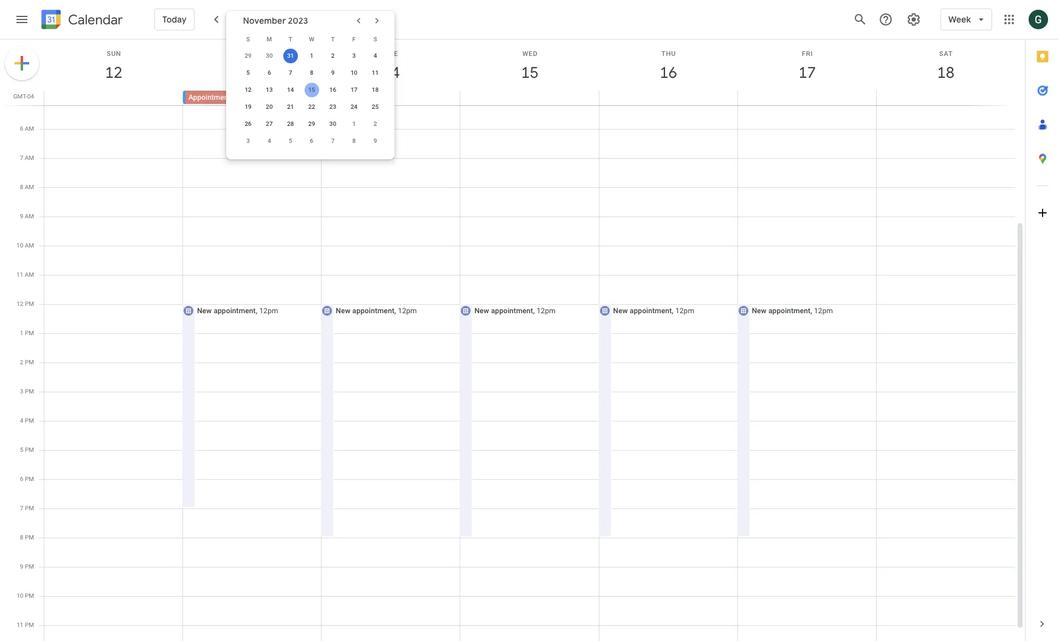 Task type: vqa. For each thing, say whether or not it's contained in the screenshot.


Task type: describe. For each thing, give the bounding box(es) containing it.
5 new from the left
[[752, 307, 767, 315]]

7 am
[[20, 154, 34, 161]]

appointment row
[[39, 91, 1025, 105]]

row containing s
[[238, 30, 386, 47]]

december 7 element
[[326, 134, 340, 148]]

27 element
[[262, 117, 277, 131]]

18
[[372, 86, 379, 93]]

14 element
[[283, 83, 298, 97]]

pm for 3 pm
[[25, 388, 34, 395]]

4 for december 4 element
[[268, 137, 271, 144]]

november 2023 button
[[253, 11, 374, 28]]

6 for 6 pm
[[20, 476, 23, 482]]

1 new appointment , 12pm from the left
[[197, 307, 278, 315]]

4 appointment from the left
[[630, 307, 672, 315]]

pm for 9 pm
[[25, 563, 34, 570]]

16
[[330, 86, 336, 93]]

m
[[267, 36, 272, 42]]

am for 11 am
[[25, 271, 34, 278]]

december 6 element
[[304, 134, 319, 148]]

pm for 4 pm
[[25, 417, 34, 424]]

16 element
[[326, 83, 340, 97]]

december 1 element
[[347, 117, 361, 131]]

14
[[287, 86, 294, 93]]

4 cell from the left
[[599, 91, 738, 105]]

december 5 element
[[283, 134, 298, 148]]

4 for 4 pm
[[20, 417, 23, 424]]

30 for 30 element on the left top of page
[[330, 120, 336, 127]]

october 29 element
[[241, 49, 256, 63]]

december 2 element
[[368, 117, 383, 131]]

15 element
[[304, 83, 319, 97]]

pm for 7 pm
[[25, 505, 34, 511]]

row containing 12
[[238, 81, 386, 99]]

7 pm
[[20, 505, 34, 511]]

11 for 11 pm
[[17, 622, 23, 628]]

31 cell
[[280, 47, 301, 64]]

2 appointment from the left
[[352, 307, 395, 315]]

calendar element
[[39, 7, 123, 34]]

10 element
[[347, 66, 361, 80]]

appointment
[[189, 93, 231, 102]]

row containing 5
[[238, 64, 386, 81]]

7 for 'december 7' element
[[331, 137, 335, 144]]

19 element
[[241, 100, 256, 114]]

28
[[287, 120, 294, 127]]

12 for 12
[[245, 86, 252, 93]]

f
[[352, 36, 356, 42]]

pm for 11 pm
[[25, 622, 34, 628]]

1 , from the left
[[256, 307, 257, 315]]

9 for 9 am
[[20, 213, 23, 220]]

20 element
[[262, 100, 277, 114]]

10 am
[[16, 242, 34, 249]]

row containing 26
[[238, 116, 386, 133]]

pm for 12 pm
[[25, 300, 34, 307]]

1 horizontal spatial 2023
[[324, 11, 354, 28]]

pm for 8 pm
[[25, 534, 34, 541]]

8 for "december 8" element
[[352, 137, 356, 144]]

23
[[330, 103, 336, 110]]

2 pm
[[20, 359, 34, 366]]

8 for 8 am
[[20, 184, 23, 190]]

7 for 7 am
[[20, 154, 23, 161]]

12 element
[[241, 83, 256, 97]]

5 , from the left
[[811, 307, 812, 315]]

am for 6 am
[[25, 125, 34, 132]]

15 cell
[[301, 81, 322, 99]]

2 horizontal spatial 4
[[374, 52, 377, 59]]

december 9 element
[[368, 134, 383, 148]]

22
[[308, 103, 315, 110]]

3 new from the left
[[475, 307, 489, 315]]

0 horizontal spatial 2023
[[288, 15, 308, 26]]

6 am
[[20, 125, 34, 132]]

24
[[351, 103, 358, 110]]

1 cell from the left
[[44, 91, 183, 105]]

grid containing appointment
[[0, 40, 1025, 641]]

2 for december 2 element in the left of the page
[[374, 120, 377, 127]]

11 for 11
[[372, 69, 379, 76]]

today
[[162, 14, 187, 25]]

17
[[351, 86, 358, 93]]

6 for december 6 element
[[310, 137, 314, 144]]

5 12pm from the left
[[814, 307, 833, 315]]

9 am
[[20, 213, 34, 220]]

5 appointment from the left
[[769, 307, 811, 315]]

w
[[309, 36, 314, 42]]

4 new from the left
[[613, 307, 628, 315]]

1 12pm from the left
[[259, 307, 278, 315]]

row group containing 29
[[238, 47, 386, 150]]

21
[[287, 103, 294, 110]]

5 for 5 pm
[[20, 446, 23, 453]]

15
[[308, 86, 315, 93]]

3 cell from the left
[[460, 91, 599, 105]]

9 pm
[[20, 563, 34, 570]]

11 am
[[16, 271, 34, 278]]

29 element
[[304, 117, 319, 131]]

2 for 2 pm
[[20, 359, 23, 366]]

6 cell from the left
[[876, 91, 1015, 105]]

2 s from the left
[[374, 36, 377, 42]]

pm for 1 pm
[[25, 330, 34, 336]]

3 , from the left
[[533, 307, 535, 315]]

5 new appointment , 12pm from the left
[[752, 307, 833, 315]]

29 for october 29 element
[[245, 52, 252, 59]]

28 element
[[283, 117, 298, 131]]

am for 9 am
[[25, 213, 34, 220]]

3 new appointment , 12pm from the left
[[475, 307, 556, 315]]

9 up "16" on the top of the page
[[331, 69, 335, 76]]

19
[[245, 103, 252, 110]]

4 pm
[[20, 417, 34, 424]]

25
[[372, 103, 379, 110]]

1 for december 1 element
[[352, 120, 356, 127]]

2 12pm from the left
[[398, 307, 417, 315]]

october 31, today element
[[283, 49, 298, 63]]

24 element
[[347, 100, 361, 114]]

2 new from the left
[[336, 307, 351, 315]]

october 30 element
[[262, 49, 277, 63]]



Task type: locate. For each thing, give the bounding box(es) containing it.
pm up 4 pm at the bottom left
[[25, 388, 34, 395]]

29 left october 30 element
[[245, 52, 252, 59]]

pm up 8 pm
[[25, 505, 34, 511]]

0 vertical spatial 10
[[351, 69, 358, 76]]

1 horizontal spatial 29
[[308, 120, 315, 127]]

7 for 7 pm
[[20, 505, 23, 511]]

tab list
[[1026, 40, 1059, 607]]

0 vertical spatial 3
[[352, 52, 356, 59]]

november 2023 grid
[[238, 30, 386, 150]]

3 for 3 pm
[[20, 388, 23, 395]]

8 up 15
[[310, 69, 314, 76]]

0 vertical spatial 1
[[310, 52, 314, 59]]

11 up 18
[[372, 69, 379, 76]]

23 element
[[326, 100, 340, 114]]

pm up 5 pm
[[25, 417, 34, 424]]

1 horizontal spatial 4
[[268, 137, 271, 144]]

s
[[246, 36, 250, 42], [374, 36, 377, 42]]

4 , from the left
[[672, 307, 674, 315]]

0 vertical spatial 2
[[331, 52, 335, 59]]

am for 8 am
[[25, 184, 34, 190]]

0 horizontal spatial 5
[[20, 446, 23, 453]]

12 up 19
[[245, 86, 252, 93]]

10
[[351, 69, 358, 76], [16, 242, 23, 249], [17, 592, 23, 599]]

30 element
[[326, 117, 340, 131]]

3 inside grid
[[20, 388, 23, 395]]

am up 7 am
[[25, 125, 34, 132]]

6 down october 30 element
[[268, 69, 271, 76]]

13 element
[[262, 83, 277, 97]]

12 inside grid
[[17, 300, 23, 307]]

1 horizontal spatial 5
[[246, 69, 250, 76]]

gmt-
[[13, 93, 27, 100]]

20
[[266, 103, 273, 110]]

1 pm from the top
[[25, 300, 34, 307]]

1 down 12 pm
[[20, 330, 23, 336]]

calendar
[[68, 11, 123, 28]]

4 row from the top
[[238, 81, 386, 99]]

5 row from the top
[[238, 99, 386, 116]]

9
[[331, 69, 335, 76], [374, 137, 377, 144], [20, 213, 23, 220], [20, 563, 23, 570]]

3 appointment from the left
[[491, 307, 533, 315]]

4 12pm from the left
[[676, 307, 695, 315]]

6 down 29 element
[[310, 137, 314, 144]]

12
[[245, 86, 252, 93], [17, 300, 23, 307]]

row
[[238, 30, 386, 47], [238, 47, 386, 64], [238, 64, 386, 81], [238, 81, 386, 99], [238, 99, 386, 116], [238, 116, 386, 133], [238, 133, 386, 150]]

1 vertical spatial 4
[[268, 137, 271, 144]]

30
[[266, 52, 273, 59], [330, 120, 336, 127]]

0 vertical spatial 30
[[266, 52, 273, 59]]

11 element
[[368, 66, 383, 80]]

12 pm
[[17, 300, 34, 307]]

new
[[197, 307, 212, 315], [336, 307, 351, 315], [475, 307, 489, 315], [613, 307, 628, 315], [752, 307, 767, 315]]

november
[[258, 11, 321, 28], [243, 15, 286, 26]]

9 down december 2 element in the left of the page
[[374, 137, 377, 144]]

1 horizontal spatial 30
[[330, 120, 336, 127]]

21 element
[[283, 100, 298, 114]]

3 pm from the top
[[25, 359, 34, 366]]

1 down 24 'element'
[[352, 120, 356, 127]]

row down november 2023 button
[[238, 30, 386, 47]]

1 vertical spatial 30
[[330, 120, 336, 127]]

am down 9 am
[[25, 242, 34, 249]]

2023 up 31
[[288, 15, 308, 26]]

12 for 12 pm
[[17, 300, 23, 307]]

7
[[289, 69, 292, 76], [331, 137, 335, 144], [20, 154, 23, 161], [20, 505, 23, 511]]

row up 22
[[238, 81, 386, 99]]

1 inside grid
[[20, 330, 23, 336]]

29 for 29 element
[[308, 120, 315, 127]]

13
[[266, 86, 273, 93]]

pm down 9 pm
[[25, 592, 34, 599]]

7 down 31 cell
[[289, 69, 292, 76]]

november 2023 up w
[[258, 11, 354, 28]]

0 vertical spatial 29
[[245, 52, 252, 59]]

3
[[352, 52, 356, 59], [246, 137, 250, 144], [20, 388, 23, 395]]

10 for 10 pm
[[17, 592, 23, 599]]

0 horizontal spatial s
[[246, 36, 250, 42]]

11 for 11 am
[[16, 271, 23, 278]]

6
[[268, 69, 271, 76], [20, 125, 23, 132], [310, 137, 314, 144], [20, 476, 23, 482]]

s right f
[[374, 36, 377, 42]]

1 for 1 pm
[[20, 330, 23, 336]]

10 inside row
[[351, 69, 358, 76]]

0 horizontal spatial 29
[[245, 52, 252, 59]]

4 am from the top
[[25, 213, 34, 220]]

17 element
[[347, 83, 361, 97]]

1 vertical spatial 3
[[246, 137, 250, 144]]

am up 8 am
[[25, 154, 34, 161]]

3 for the december 3 element in the left of the page
[[246, 137, 250, 144]]

9 for december 9 element
[[374, 137, 377, 144]]

1 pm
[[20, 330, 34, 336]]

december 4 element
[[262, 134, 277, 148]]

0 vertical spatial 12
[[245, 86, 252, 93]]

pm down 8 pm
[[25, 563, 34, 570]]

5 pm
[[20, 446, 34, 453]]

0 vertical spatial 4
[[374, 52, 377, 59]]

8 pm
[[20, 534, 34, 541]]

4
[[374, 52, 377, 59], [268, 137, 271, 144], [20, 417, 23, 424]]

2 new appointment , 12pm from the left
[[336, 307, 417, 315]]

pm
[[25, 300, 34, 307], [25, 330, 34, 336], [25, 359, 34, 366], [25, 388, 34, 395], [25, 417, 34, 424], [25, 446, 34, 453], [25, 476, 34, 482], [25, 505, 34, 511], [25, 534, 34, 541], [25, 563, 34, 570], [25, 592, 34, 599], [25, 622, 34, 628]]

6 up 7 am
[[20, 125, 23, 132]]

30 down 23 element
[[330, 120, 336, 127]]

pm up 9 pm
[[25, 534, 34, 541]]

8 am
[[20, 184, 34, 190]]

2 horizontal spatial 2
[[374, 120, 377, 127]]

pm down 10 pm
[[25, 622, 34, 628]]

5 down 28 element at top
[[289, 137, 292, 144]]

5 for december 5 element
[[289, 137, 292, 144]]

3 down f
[[352, 52, 356, 59]]

5 down 4 pm at the bottom left
[[20, 446, 23, 453]]

1 horizontal spatial s
[[374, 36, 377, 42]]

10 pm from the top
[[25, 563, 34, 570]]

5 am from the top
[[25, 242, 34, 249]]

27
[[266, 120, 273, 127]]

row containing 19
[[238, 99, 386, 116]]

6 for 6 am
[[20, 125, 23, 132]]

am down 8 am
[[25, 213, 34, 220]]

4 new appointment , 12pm from the left
[[613, 307, 695, 315]]

2023
[[324, 11, 354, 28], [288, 15, 308, 26]]

cell
[[44, 91, 183, 105], [322, 91, 460, 105], [460, 91, 599, 105], [599, 91, 738, 105], [738, 91, 876, 105], [876, 91, 1015, 105]]

calendar heading
[[66, 11, 123, 28]]

0 horizontal spatial 3
[[20, 388, 23, 395]]

10 for 10 am
[[16, 242, 23, 249]]

2 t from the left
[[331, 36, 335, 42]]

0 vertical spatial 5
[[246, 69, 250, 76]]

5 down october 29 element
[[246, 69, 250, 76]]

pm for 2 pm
[[25, 359, 34, 366]]

row down 15 element
[[238, 99, 386, 116]]

pm down 1 pm
[[25, 359, 34, 366]]

0 vertical spatial 11
[[372, 69, 379, 76]]

1 s from the left
[[246, 36, 250, 42]]

30 down "m"
[[266, 52, 273, 59]]

1 horizontal spatial 1
[[310, 52, 314, 59]]

2 up "16" on the top of the page
[[331, 52, 335, 59]]

12 down the 11 am
[[17, 300, 23, 307]]

3 up 4 pm at the bottom left
[[20, 388, 23, 395]]

december 3 element
[[241, 134, 256, 148]]

1 vertical spatial 5
[[289, 137, 292, 144]]

2
[[331, 52, 335, 59], [374, 120, 377, 127], [20, 359, 23, 366]]

11 pm
[[17, 622, 34, 628]]

row down 29 element
[[238, 133, 386, 150]]

11 down 10 am
[[16, 271, 23, 278]]

2 vertical spatial 5
[[20, 446, 23, 453]]

9 up 10 pm
[[20, 563, 23, 570]]

0 horizontal spatial t
[[289, 36, 292, 42]]

30 for october 30 element
[[266, 52, 273, 59]]

2 am from the top
[[25, 154, 34, 161]]

3 down 26 element
[[246, 137, 250, 144]]

,
[[256, 307, 257, 315], [395, 307, 396, 315], [533, 307, 535, 315], [672, 307, 674, 315], [811, 307, 812, 315]]

29 down 22 element
[[308, 120, 315, 127]]

9 for 9 pm
[[20, 563, 23, 570]]

3 12pm from the left
[[537, 307, 556, 315]]

pm for 10 pm
[[25, 592, 34, 599]]

2 vertical spatial 1
[[20, 330, 23, 336]]

8
[[310, 69, 314, 76], [352, 137, 356, 144], [20, 184, 23, 190], [20, 534, 23, 541]]

2 vertical spatial 11
[[17, 622, 23, 628]]

7 pm from the top
[[25, 476, 34, 482]]

8 for 8 pm
[[20, 534, 23, 541]]

3 am from the top
[[25, 184, 34, 190]]

row up 15
[[238, 64, 386, 81]]

1 horizontal spatial t
[[331, 36, 335, 42]]

8 down december 1 element
[[352, 137, 356, 144]]

8 down 7 pm
[[20, 534, 23, 541]]

am for 7 am
[[25, 154, 34, 161]]

pm down 5 pm
[[25, 476, 34, 482]]

6 row from the top
[[238, 116, 386, 133]]

2 horizontal spatial 1
[[352, 120, 356, 127]]

2 vertical spatial 3
[[20, 388, 23, 395]]

pm up 1 pm
[[25, 300, 34, 307]]

2 vertical spatial 2
[[20, 359, 23, 366]]

am up 12 pm
[[25, 271, 34, 278]]

november 2023 up "m"
[[243, 15, 308, 26]]

row group
[[238, 47, 386, 150]]

6 down 5 pm
[[20, 476, 23, 482]]

2 vertical spatial 10
[[17, 592, 23, 599]]

row containing 29
[[238, 47, 386, 64]]

1 horizontal spatial 12
[[245, 86, 252, 93]]

2 down 25 element
[[374, 120, 377, 127]]

12 inside "element"
[[245, 86, 252, 93]]

s up october 29 element
[[246, 36, 250, 42]]

10 up 17
[[351, 69, 358, 76]]

pm up 2 pm
[[25, 330, 34, 336]]

12pm
[[259, 307, 278, 315], [398, 307, 417, 315], [537, 307, 556, 315], [676, 307, 695, 315], [814, 307, 833, 315]]

1 new from the left
[[197, 307, 212, 315]]

appointment button
[[186, 91, 314, 104]]

7 up 8 pm
[[20, 505, 23, 511]]

8 pm from the top
[[25, 505, 34, 511]]

10 for 10
[[351, 69, 358, 76]]

3 pm
[[20, 388, 34, 395]]

2 , from the left
[[395, 307, 396, 315]]

9 pm from the top
[[25, 534, 34, 541]]

2023 up f
[[324, 11, 354, 28]]

am for 10 am
[[25, 242, 34, 249]]

2 inside grid
[[20, 359, 23, 366]]

04
[[27, 93, 34, 100]]

7 row from the top
[[238, 133, 386, 150]]

1 t from the left
[[289, 36, 292, 42]]

10 pm
[[17, 592, 34, 599]]

2 pm from the top
[[25, 330, 34, 336]]

12 pm from the top
[[25, 622, 34, 628]]

11 down 10 pm
[[17, 622, 23, 628]]

1 row from the top
[[238, 30, 386, 47]]

4 pm from the top
[[25, 388, 34, 395]]

0 horizontal spatial 4
[[20, 417, 23, 424]]

0 horizontal spatial 1
[[20, 330, 23, 336]]

6 pm
[[20, 476, 34, 482]]

29
[[245, 52, 252, 59], [308, 120, 315, 127]]

31
[[287, 52, 294, 59]]

1 horizontal spatial 2
[[331, 52, 335, 59]]

1 am from the top
[[25, 125, 34, 132]]

am
[[25, 125, 34, 132], [25, 154, 34, 161], [25, 184, 34, 190], [25, 213, 34, 220], [25, 242, 34, 249], [25, 271, 34, 278]]

7 down 30 element on the left top of page
[[331, 137, 335, 144]]

4 down 27 element
[[268, 137, 271, 144]]

5 inside grid
[[20, 446, 23, 453]]

t
[[289, 36, 292, 42], [331, 36, 335, 42]]

november 2023
[[258, 11, 354, 28], [243, 15, 308, 26]]

1 vertical spatial 10
[[16, 242, 23, 249]]

0 horizontal spatial 12
[[17, 300, 23, 307]]

4 inside grid
[[20, 417, 23, 424]]

row down w
[[238, 47, 386, 64]]

26 element
[[241, 117, 256, 131]]

25 element
[[368, 100, 383, 114]]

22 element
[[304, 100, 319, 114]]

1 appointment from the left
[[214, 307, 256, 315]]

11 pm from the top
[[25, 592, 34, 599]]

2 down 1 pm
[[20, 359, 23, 366]]

1 vertical spatial 12
[[17, 300, 23, 307]]

1 horizontal spatial 3
[[246, 137, 250, 144]]

18 element
[[368, 83, 383, 97]]

0 horizontal spatial 2
[[20, 359, 23, 366]]

row containing 3
[[238, 133, 386, 150]]

8 up 9 am
[[20, 184, 23, 190]]

1
[[310, 52, 314, 59], [352, 120, 356, 127], [20, 330, 23, 336]]

1 down w
[[310, 52, 314, 59]]

10 up 11 pm
[[17, 592, 23, 599]]

9 up 10 am
[[20, 213, 23, 220]]

pm down 4 pm at the bottom left
[[25, 446, 34, 453]]

today button
[[154, 9, 194, 30]]

december 8 element
[[347, 134, 361, 148]]

2 horizontal spatial 3
[[352, 52, 356, 59]]

4 up 5 pm
[[20, 417, 23, 424]]

t right w
[[331, 36, 335, 42]]

2 row from the top
[[238, 47, 386, 64]]

pm for 5 pm
[[25, 446, 34, 453]]

t up 31
[[289, 36, 292, 42]]

26
[[245, 120, 252, 127]]

1 vertical spatial 11
[[16, 271, 23, 278]]

grid
[[0, 40, 1025, 641]]

5
[[246, 69, 250, 76], [289, 137, 292, 144], [20, 446, 23, 453]]

0 horizontal spatial 30
[[266, 52, 273, 59]]

5 pm from the top
[[25, 417, 34, 424]]

11 inside row
[[372, 69, 379, 76]]

new appointment , 12pm
[[197, 307, 278, 315], [336, 307, 417, 315], [475, 307, 556, 315], [613, 307, 695, 315], [752, 307, 833, 315]]

2 cell from the left
[[322, 91, 460, 105]]

7 up 8 am
[[20, 154, 23, 161]]

1 vertical spatial 1
[[352, 120, 356, 127]]

1 vertical spatial 2
[[374, 120, 377, 127]]

3 row from the top
[[238, 64, 386, 81]]

2 horizontal spatial 5
[[289, 137, 292, 144]]

appointment
[[214, 307, 256, 315], [352, 307, 395, 315], [491, 307, 533, 315], [630, 307, 672, 315], [769, 307, 811, 315]]

4 up 11 element
[[374, 52, 377, 59]]

1 vertical spatial 29
[[308, 120, 315, 127]]

11
[[372, 69, 379, 76], [16, 271, 23, 278], [17, 622, 23, 628]]

2 vertical spatial 4
[[20, 417, 23, 424]]

10 up the 11 am
[[16, 242, 23, 249]]

pm for 6 pm
[[25, 476, 34, 482]]

am up 9 am
[[25, 184, 34, 190]]

6 pm from the top
[[25, 446, 34, 453]]

5 cell from the left
[[738, 91, 876, 105]]

row down 22 element
[[238, 116, 386, 133]]

gmt-04
[[13, 93, 34, 100]]

6 am from the top
[[25, 271, 34, 278]]



